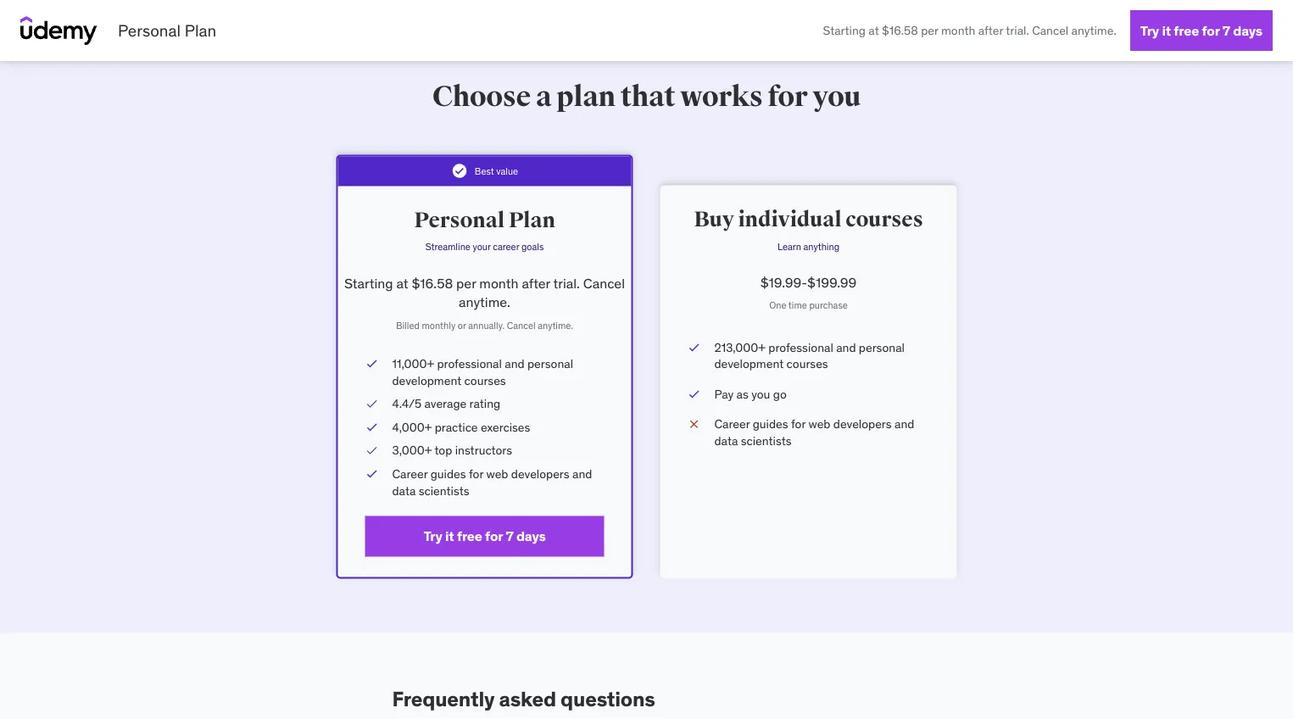 Task type: describe. For each thing, give the bounding box(es) containing it.
xsmall image for career
[[365, 466, 379, 482]]

billed
[[396, 319, 420, 331]]

learn
[[778, 240, 801, 252]]

xsmall image for 3,000+
[[365, 442, 379, 459]]

0 vertical spatial try it free for 7 days link
[[1130, 10, 1273, 51]]

and inside 11,000+ professional and personal development courses
[[505, 356, 525, 371]]

average
[[424, 396, 467, 411]]

anytime. for starting at $16.58 per month after trial. cancel anytime. billed monthly or annually. cancel anytime.
[[459, 293, 510, 311]]

1 horizontal spatial days
[[1233, 22, 1263, 39]]

development for 213,000+
[[714, 356, 784, 371]]

career for xsmall image related to career
[[714, 417, 750, 432]]

value
[[496, 165, 518, 177]]

annually.
[[468, 319, 505, 331]]

starting at $16.58 per month after trial. cancel anytime.
[[823, 23, 1117, 38]]

time
[[789, 299, 807, 311]]

or
[[458, 319, 466, 331]]

1 vertical spatial try it free for 7 days
[[423, 527, 546, 545]]

individual
[[738, 206, 842, 232]]

anything
[[804, 240, 840, 252]]

web for career xsmall icon
[[486, 466, 508, 481]]

goals
[[522, 241, 544, 253]]

professional for 11,000+
[[437, 356, 502, 371]]

1 horizontal spatial free
[[1174, 22, 1199, 39]]

personal plan
[[118, 20, 216, 40]]

career for career xsmall icon
[[392, 466, 428, 481]]

udemy image
[[20, 16, 98, 45]]

3,000+ top instructors
[[392, 443, 512, 458]]

at for starting at $16.58 per month after trial. cancel anytime.
[[869, 23, 879, 38]]

instructors
[[455, 443, 512, 458]]

xsmall image for 4.4/5
[[365, 396, 379, 412]]

questions
[[561, 686, 655, 712]]

0 horizontal spatial you
[[752, 386, 770, 402]]

personal for personal plan
[[118, 20, 181, 40]]

a
[[536, 79, 552, 114]]

data for career xsmall icon
[[392, 483, 416, 498]]

xsmall image for 11,000+
[[365, 356, 379, 372]]

$19.99-
[[760, 274, 807, 291]]

11,000+ professional and personal development courses
[[392, 356, 573, 388]]

2 vertical spatial cancel
[[507, 319, 536, 331]]

it for the left try it free for 7 days link
[[445, 527, 454, 545]]

month for starting at $16.58 per month after trial. cancel anytime.
[[941, 23, 976, 38]]

and inside '213,000+ professional and personal development courses'
[[836, 340, 856, 355]]

0 horizontal spatial try it free for 7 days link
[[365, 516, 604, 557]]

personal for 213,000+ professional and personal development courses
[[859, 340, 905, 355]]

scientists for career xsmall icon
[[419, 483, 469, 498]]

cancel for starting at $16.58 per month after trial. cancel anytime.
[[1032, 23, 1069, 38]]

buy
[[694, 206, 734, 232]]

month for starting at $16.58 per month after trial. cancel anytime. billed monthly or annually. cancel anytime.
[[479, 274, 519, 292]]

career
[[493, 241, 519, 253]]

plan for personal plan streamline your career goals
[[509, 207, 555, 233]]

rating
[[469, 396, 500, 411]]

11,000+
[[392, 356, 434, 371]]

4.4/5
[[392, 396, 422, 411]]

cancel for starting at $16.58 per month after trial. cancel anytime. billed monthly or annually. cancel anytime.
[[583, 274, 625, 292]]

trial. for starting at $16.58 per month after trial. cancel anytime.
[[1006, 23, 1029, 38]]

$16.58 for starting at $16.58 per month after trial. cancel anytime.
[[882, 23, 918, 38]]

1 horizontal spatial you
[[813, 79, 861, 114]]

per for starting at $16.58 per month after trial. cancel anytime. billed monthly or annually. cancel anytime.
[[456, 274, 476, 292]]

per for starting at $16.58 per month after trial. cancel anytime.
[[921, 23, 938, 38]]

go
[[773, 386, 787, 402]]

213,000+ professional and personal development courses
[[714, 340, 905, 371]]

1 horizontal spatial try it free for 7 days
[[1140, 22, 1263, 39]]

0 horizontal spatial try
[[423, 527, 442, 545]]

data for xsmall image related to career
[[714, 433, 738, 448]]

as
[[737, 386, 749, 402]]

streamline
[[425, 241, 471, 253]]

xsmall image for career
[[687, 416, 701, 433]]



Task type: locate. For each thing, give the bounding box(es) containing it.
at for starting at $16.58 per month after trial. cancel anytime. billed monthly or annually. cancel anytime.
[[396, 274, 408, 292]]

1 horizontal spatial courses
[[787, 356, 828, 371]]

0 horizontal spatial at
[[396, 274, 408, 292]]

web
[[809, 417, 831, 432], [486, 466, 508, 481]]

1 vertical spatial 7
[[506, 527, 514, 545]]

0 vertical spatial data
[[714, 433, 738, 448]]

pay
[[714, 386, 734, 402]]

career down pay
[[714, 417, 750, 432]]

0 horizontal spatial guides
[[431, 466, 466, 481]]

1 vertical spatial developers
[[511, 466, 570, 481]]

0 horizontal spatial career
[[392, 466, 428, 481]]

2 vertical spatial anytime.
[[538, 319, 573, 331]]

1 horizontal spatial personal
[[414, 207, 505, 233]]

0 vertical spatial it
[[1162, 22, 1171, 39]]

monthly
[[422, 319, 456, 331]]

development
[[714, 356, 784, 371], [392, 373, 462, 388]]

0 horizontal spatial career guides for web developers and data scientists
[[392, 466, 592, 498]]

1 horizontal spatial career guides for web developers and data scientists
[[714, 417, 915, 448]]

it
[[1162, 22, 1171, 39], [445, 527, 454, 545]]

top
[[435, 443, 452, 458]]

0 vertical spatial career guides for web developers and data scientists
[[714, 417, 915, 448]]

plan
[[557, 79, 615, 114]]

courses inside 11,000+ professional and personal development courses
[[464, 373, 506, 388]]

1 horizontal spatial anytime.
[[538, 319, 573, 331]]

frequently
[[392, 686, 495, 712]]

1 horizontal spatial starting
[[823, 23, 866, 38]]

0 vertical spatial web
[[809, 417, 831, 432]]

guides down 3,000+ top instructors
[[431, 466, 466, 481]]

1 vertical spatial you
[[752, 386, 770, 402]]

213,000+
[[714, 340, 766, 355]]

per
[[921, 23, 938, 38], [456, 274, 476, 292]]

data down pay
[[714, 433, 738, 448]]

development inside '213,000+ professional and personal development courses'
[[714, 356, 784, 371]]

1 vertical spatial personal
[[414, 207, 505, 233]]

try
[[1140, 22, 1159, 39], [423, 527, 442, 545]]

1 vertical spatial data
[[392, 483, 416, 498]]

courses for 11,000+ professional and personal development courses
[[464, 373, 506, 388]]

2 horizontal spatial anytime.
[[1072, 23, 1117, 38]]

4,000+ practice exercises
[[392, 419, 530, 435]]

month
[[941, 23, 976, 38], [479, 274, 519, 292]]

starting inside 'starting at $16.58 per month after trial. cancel anytime. billed monthly or annually. cancel anytime.'
[[344, 274, 393, 292]]

best value
[[475, 165, 518, 177]]

0 horizontal spatial developers
[[511, 466, 570, 481]]

developers
[[833, 417, 892, 432], [511, 466, 570, 481]]

courses
[[846, 206, 923, 232], [787, 356, 828, 371], [464, 373, 506, 388]]

xsmall image for 4,000+
[[365, 419, 379, 436]]

personal for 11,000+ professional and personal development courses
[[527, 356, 573, 371]]

it for try it free for 7 days link to the top
[[1162, 22, 1171, 39]]

$16.58 inside 'starting at $16.58 per month after trial. cancel anytime. billed monthly or annually. cancel anytime.'
[[412, 274, 453, 292]]

1 horizontal spatial after
[[978, 23, 1003, 38]]

1 vertical spatial try
[[423, 527, 442, 545]]

0 horizontal spatial $16.58
[[412, 274, 453, 292]]

1 horizontal spatial guides
[[753, 417, 788, 432]]

1 horizontal spatial 7
[[1223, 22, 1230, 39]]

1 horizontal spatial scientists
[[741, 433, 792, 448]]

data
[[714, 433, 738, 448], [392, 483, 416, 498]]

0 horizontal spatial personal
[[118, 20, 181, 40]]

anytime. for starting at $16.58 per month after trial. cancel anytime.
[[1072, 23, 1117, 38]]

0 horizontal spatial professional
[[437, 356, 502, 371]]

web down instructors
[[486, 466, 508, 481]]

courses up go
[[787, 356, 828, 371]]

2 horizontal spatial courses
[[846, 206, 923, 232]]

per inside 'starting at $16.58 per month after trial. cancel anytime. billed monthly or annually. cancel anytime.'
[[456, 274, 476, 292]]

0 vertical spatial development
[[714, 356, 784, 371]]

0 horizontal spatial data
[[392, 483, 416, 498]]

1 horizontal spatial try it free for 7 days link
[[1130, 10, 1273, 51]]

1 horizontal spatial professional
[[769, 340, 833, 355]]

development down 11,000+
[[392, 373, 462, 388]]

professional for 213,000+
[[769, 340, 833, 355]]

choose
[[432, 79, 531, 114]]

1 vertical spatial trial.
[[553, 274, 580, 292]]

0 horizontal spatial month
[[479, 274, 519, 292]]

career down '3,000+'
[[392, 466, 428, 481]]

personal inside '213,000+ professional and personal development courses'
[[859, 340, 905, 355]]

0 horizontal spatial free
[[457, 527, 482, 545]]

0 vertical spatial career
[[714, 417, 750, 432]]

small image
[[451, 162, 468, 179]]

after for starting at $16.58 per month after trial. cancel anytime.
[[978, 23, 1003, 38]]

best
[[475, 165, 494, 177]]

0 horizontal spatial personal
[[527, 356, 573, 371]]

try it free for 7 days
[[1140, 22, 1263, 39], [423, 527, 546, 545]]

0 horizontal spatial try it free for 7 days
[[423, 527, 546, 545]]

1 horizontal spatial at
[[869, 23, 879, 38]]

for
[[1202, 22, 1220, 39], [768, 79, 808, 114], [791, 417, 806, 432], [469, 466, 483, 481], [485, 527, 503, 545]]

0 vertical spatial personal
[[859, 340, 905, 355]]

choose a plan that works for you
[[432, 79, 861, 114]]

0 vertical spatial guides
[[753, 417, 788, 432]]

after for starting at $16.58 per month after trial. cancel anytime. billed monthly or annually. cancel anytime.
[[522, 274, 550, 292]]

scientists down go
[[741, 433, 792, 448]]

0 horizontal spatial it
[[445, 527, 454, 545]]

1 vertical spatial at
[[396, 274, 408, 292]]

anytime.
[[1072, 23, 1117, 38], [459, 293, 510, 311], [538, 319, 573, 331]]

0 horizontal spatial anytime.
[[459, 293, 510, 311]]

career
[[714, 417, 750, 432], [392, 466, 428, 481]]

1 horizontal spatial month
[[941, 23, 976, 38]]

data down '3,000+'
[[392, 483, 416, 498]]

month inside 'starting at $16.58 per month after trial. cancel anytime. billed monthly or annually. cancel anytime.'
[[479, 274, 519, 292]]

xsmall image
[[687, 386, 701, 403], [365, 396, 379, 412], [687, 416, 701, 433], [365, 419, 379, 436], [365, 442, 379, 459]]

courses inside '213,000+ professional and personal development courses'
[[787, 356, 828, 371]]

0 vertical spatial try it free for 7 days
[[1140, 22, 1263, 39]]

plan for personal plan
[[185, 20, 216, 40]]

0 vertical spatial courses
[[846, 206, 923, 232]]

starting
[[823, 23, 866, 38], [344, 274, 393, 292]]

3,000+
[[392, 443, 432, 458]]

purchase
[[809, 299, 848, 311]]

1 horizontal spatial career
[[714, 417, 750, 432]]

career guides for web developers and data scientists down go
[[714, 417, 915, 448]]

0 horizontal spatial days
[[516, 527, 546, 545]]

pay as you go
[[714, 386, 787, 402]]

personal for personal plan streamline your career goals
[[414, 207, 505, 233]]

0 vertical spatial personal
[[118, 20, 181, 40]]

development for 11,000+
[[392, 373, 462, 388]]

0 horizontal spatial per
[[456, 274, 476, 292]]

buy individual courses learn anything
[[694, 206, 923, 252]]

professional inside '213,000+ professional and personal development courses'
[[769, 340, 833, 355]]

at
[[869, 23, 879, 38], [396, 274, 408, 292]]

0 horizontal spatial courses
[[464, 373, 506, 388]]

courses up 'rating'
[[464, 373, 506, 388]]

0 vertical spatial anytime.
[[1072, 23, 1117, 38]]

0 vertical spatial 7
[[1223, 22, 1230, 39]]

$16.58
[[882, 23, 918, 38], [412, 274, 453, 292]]

starting for starting at $16.58 per month after trial. cancel anytime. billed monthly or annually. cancel anytime.
[[344, 274, 393, 292]]

0 vertical spatial developers
[[833, 417, 892, 432]]

7
[[1223, 22, 1230, 39], [506, 527, 514, 545]]

free
[[1174, 22, 1199, 39], [457, 527, 482, 545]]

practice
[[435, 419, 478, 435]]

after inside 'starting at $16.58 per month after trial. cancel anytime. billed monthly or annually. cancel anytime.'
[[522, 274, 550, 292]]

xsmall image for 213,000+
[[687, 339, 701, 356]]

1 horizontal spatial per
[[921, 23, 938, 38]]

1 vertical spatial per
[[456, 274, 476, 292]]

you
[[813, 79, 861, 114], [752, 386, 770, 402]]

your
[[473, 241, 491, 253]]

scientists
[[741, 433, 792, 448], [419, 483, 469, 498]]

web for xsmall image related to career
[[809, 417, 831, 432]]

0 vertical spatial at
[[869, 23, 879, 38]]

1 vertical spatial after
[[522, 274, 550, 292]]

career guides for web developers and data scientists for career xsmall icon
[[392, 466, 592, 498]]

1 horizontal spatial trial.
[[1006, 23, 1029, 38]]

scientists down top
[[419, 483, 469, 498]]

and
[[836, 340, 856, 355], [505, 356, 525, 371], [895, 417, 915, 432], [572, 466, 592, 481]]

1 vertical spatial courses
[[787, 356, 828, 371]]

1 vertical spatial web
[[486, 466, 508, 481]]

$19.99-$199.99 one time purchase
[[760, 274, 857, 311]]

4,000+
[[392, 419, 432, 435]]

web down '213,000+ professional and personal development courses'
[[809, 417, 831, 432]]

works
[[680, 79, 763, 114]]

0 horizontal spatial scientists
[[419, 483, 469, 498]]

trial. inside 'starting at $16.58 per month after trial. cancel anytime. billed monthly or annually. cancel anytime.'
[[553, 274, 580, 292]]

1 vertical spatial anytime.
[[459, 293, 510, 311]]

personal
[[859, 340, 905, 355], [527, 356, 573, 371]]

1 vertical spatial development
[[392, 373, 462, 388]]

career guides for web developers and data scientists for xsmall image related to career
[[714, 417, 915, 448]]

professional down time
[[769, 340, 833, 355]]

professional inside 11,000+ professional and personal development courses
[[437, 356, 502, 371]]

personal inside 11,000+ professional and personal development courses
[[527, 356, 573, 371]]

1 horizontal spatial it
[[1162, 22, 1171, 39]]

plan
[[185, 20, 216, 40], [509, 207, 555, 233]]

0 vertical spatial $16.58
[[882, 23, 918, 38]]

0 horizontal spatial starting
[[344, 274, 393, 292]]

cancel
[[1032, 23, 1069, 38], [583, 274, 625, 292], [507, 319, 536, 331]]

starting at $16.58 per month after trial. cancel anytime. billed monthly or annually. cancel anytime.
[[344, 274, 625, 331]]

1 vertical spatial days
[[516, 527, 546, 545]]

1 horizontal spatial try
[[1140, 22, 1159, 39]]

development inside 11,000+ professional and personal development courses
[[392, 373, 462, 388]]

personal
[[118, 20, 181, 40], [414, 207, 505, 233]]

1 horizontal spatial web
[[809, 417, 831, 432]]

courses inside buy individual courses learn anything
[[846, 206, 923, 232]]

2 vertical spatial courses
[[464, 373, 506, 388]]

1 horizontal spatial cancel
[[583, 274, 625, 292]]

0 vertical spatial try
[[1140, 22, 1159, 39]]

trial. for starting at $16.58 per month after trial. cancel anytime. billed monthly or annually. cancel anytime.
[[553, 274, 580, 292]]

after
[[978, 23, 1003, 38], [522, 274, 550, 292]]

0 vertical spatial you
[[813, 79, 861, 114]]

$199.99
[[807, 274, 857, 291]]

starting for starting at $16.58 per month after trial. cancel anytime.
[[823, 23, 866, 38]]

0 vertical spatial free
[[1174, 22, 1199, 39]]

1 vertical spatial plan
[[509, 207, 555, 233]]

days
[[1233, 22, 1263, 39], [516, 527, 546, 545]]

1 horizontal spatial development
[[714, 356, 784, 371]]

0 horizontal spatial after
[[522, 274, 550, 292]]

courses up $199.99
[[846, 206, 923, 232]]

try it free for 7 days link
[[1130, 10, 1273, 51], [365, 516, 604, 557]]

4.4/5 average rating
[[392, 396, 500, 411]]

personal plan streamline your career goals
[[414, 207, 555, 253]]

scientists for xsmall image related to career
[[741, 433, 792, 448]]

career guides for web developers and data scientists down instructors
[[392, 466, 592, 498]]

1 vertical spatial guides
[[431, 466, 466, 481]]

courses for 213,000+ professional and personal development courses
[[787, 356, 828, 371]]

frequently asked questions
[[392, 686, 655, 712]]

that
[[620, 79, 675, 114]]

0 vertical spatial starting
[[823, 23, 866, 38]]

personal inside personal plan streamline your career goals
[[414, 207, 505, 233]]

0 horizontal spatial cancel
[[507, 319, 536, 331]]

one
[[769, 299, 786, 311]]

0 horizontal spatial 7
[[506, 527, 514, 545]]

plan inside personal plan streamline your career goals
[[509, 207, 555, 233]]

0 vertical spatial per
[[921, 23, 938, 38]]

xsmall image
[[687, 339, 701, 356], [365, 356, 379, 372], [365, 466, 379, 482]]

1 vertical spatial $16.58
[[412, 274, 453, 292]]

1 vertical spatial it
[[445, 527, 454, 545]]

1 vertical spatial career
[[392, 466, 428, 481]]

guides down go
[[753, 417, 788, 432]]

trial.
[[1006, 23, 1029, 38], [553, 274, 580, 292]]

1 vertical spatial career guides for web developers and data scientists
[[392, 466, 592, 498]]

professional down or at top left
[[437, 356, 502, 371]]

0 vertical spatial days
[[1233, 22, 1263, 39]]

at inside 'starting at $16.58 per month after trial. cancel anytime. billed monthly or annually. cancel anytime.'
[[396, 274, 408, 292]]

0 horizontal spatial development
[[392, 373, 462, 388]]

development down 213,000+ at the right top
[[714, 356, 784, 371]]

1 vertical spatial cancel
[[583, 274, 625, 292]]

0 vertical spatial plan
[[185, 20, 216, 40]]

exercises
[[481, 419, 530, 435]]

asked
[[499, 686, 556, 712]]

0 vertical spatial professional
[[769, 340, 833, 355]]

professional
[[769, 340, 833, 355], [437, 356, 502, 371]]

0 vertical spatial trial.
[[1006, 23, 1029, 38]]

career guides for web developers and data scientists
[[714, 417, 915, 448], [392, 466, 592, 498]]

xsmall image for pay
[[687, 386, 701, 403]]

guides
[[753, 417, 788, 432], [431, 466, 466, 481]]

$16.58 for starting at $16.58 per month after trial. cancel anytime. billed monthly or annually. cancel anytime.
[[412, 274, 453, 292]]



Task type: vqa. For each thing, say whether or not it's contained in the screenshot.
Artist to the bottom
no



